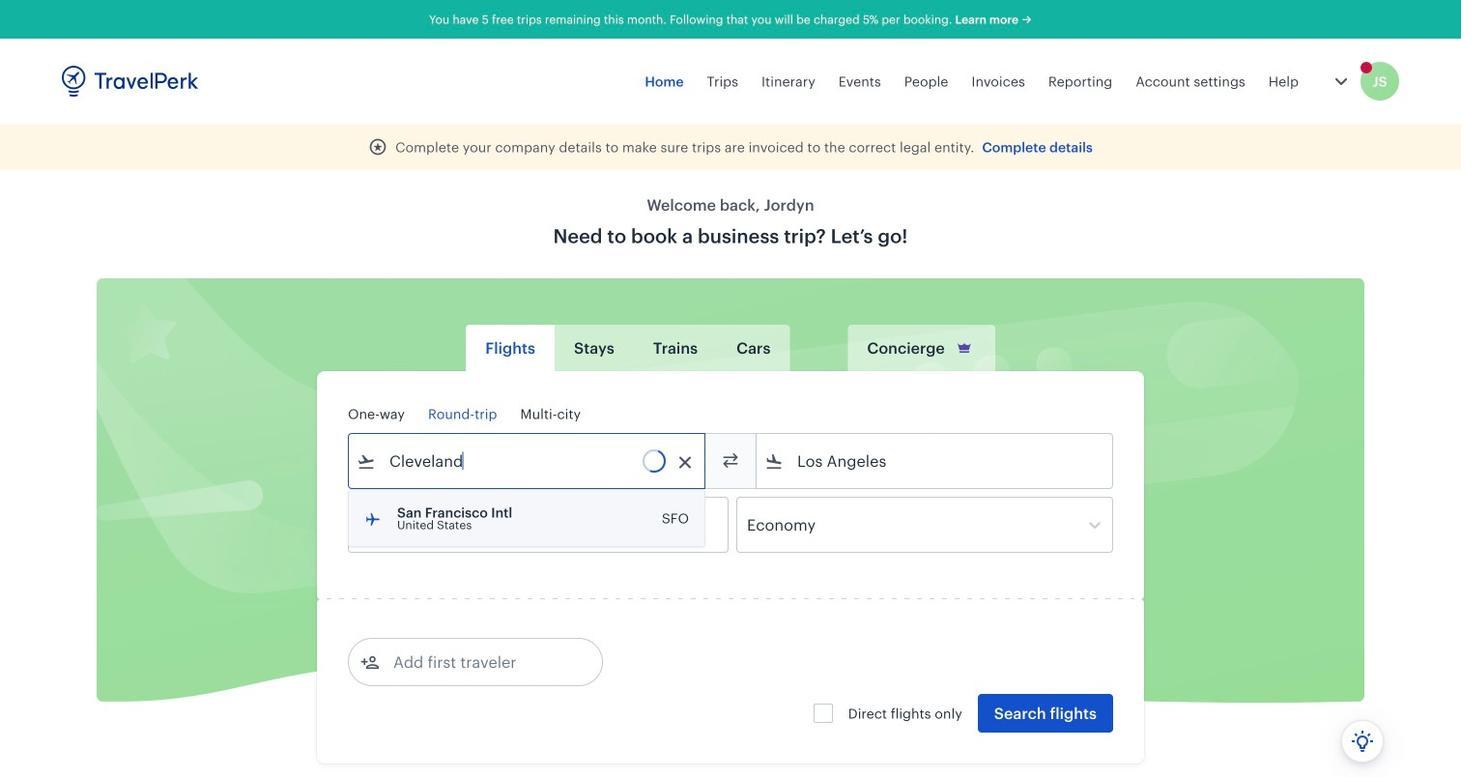 Task type: describe. For each thing, give the bounding box(es) containing it.
Add first traveler search field
[[380, 647, 581, 678]]

To search field
[[784, 446, 1087, 476]]



Task type: locate. For each thing, give the bounding box(es) containing it.
Depart text field
[[376, 498, 476, 552]]

From search field
[[376, 446, 679, 476]]

Return text field
[[491, 498, 591, 552]]



